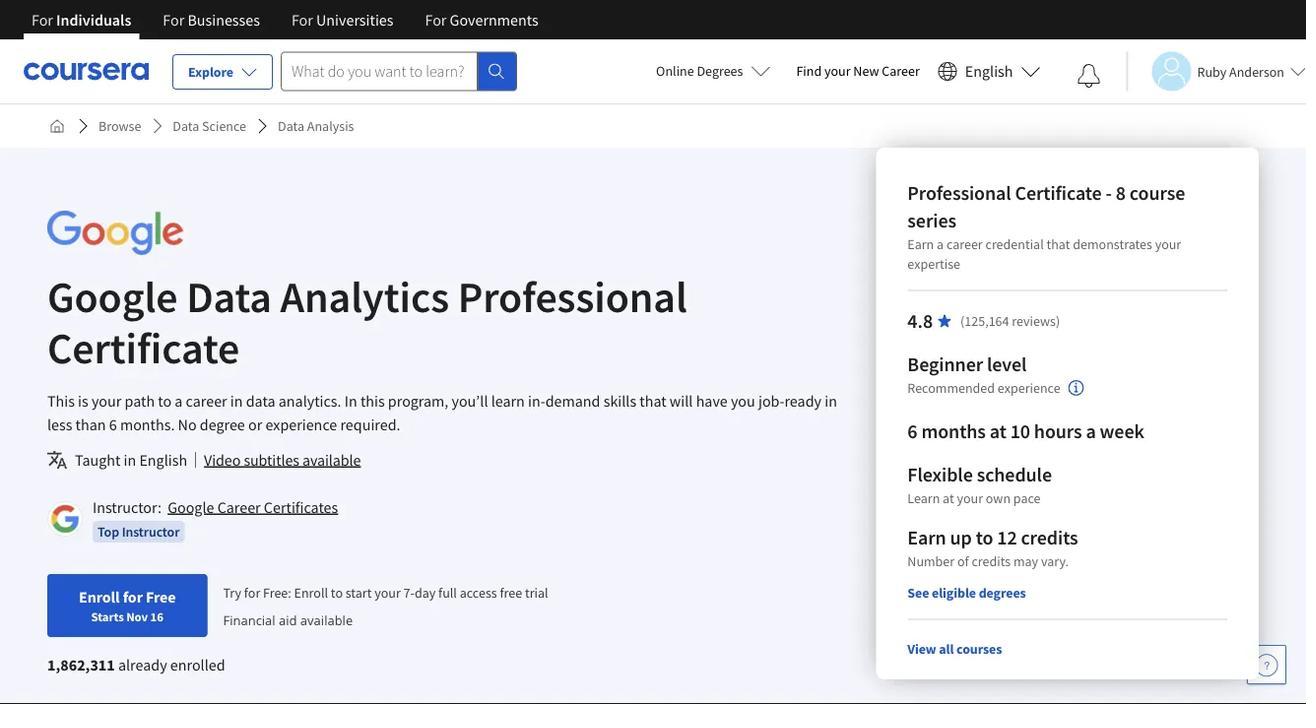 Task type: describe. For each thing, give the bounding box(es) containing it.
that inside this is your path to a career in data analytics. in this program, you'll learn in-demand skills that will have you job-ready in less than 6 months. no degree or experience required.
[[640, 391, 667, 411]]

ruby anderson
[[1197, 63, 1285, 80]]

1 horizontal spatial credits
[[1021, 526, 1078, 550]]

eligible
[[932, 584, 976, 602]]

degree
[[200, 415, 245, 434]]

data analysis link
[[270, 108, 362, 144]]

have
[[696, 391, 728, 411]]

a inside professional certificate - 8 course series earn a career credential that demonstrates your expertise
[[937, 235, 944, 253]]

data science link
[[165, 108, 254, 144]]

demand
[[546, 391, 600, 411]]

that inside professional certificate - 8 course series earn a career credential that demonstrates your expertise
[[1047, 235, 1070, 253]]

video
[[204, 450, 241, 470]]

free
[[500, 584, 522, 602]]

What do you want to learn? text field
[[281, 52, 478, 91]]

7-
[[404, 584, 415, 602]]

show notifications image
[[1077, 64, 1101, 88]]

beginner
[[908, 352, 983, 377]]

2 horizontal spatial in
[[825, 391, 837, 411]]

1,862,311
[[47, 655, 115, 675]]

day
[[415, 584, 436, 602]]

or
[[248, 415, 262, 434]]

4.8
[[908, 309, 933, 333]]

information about difficulty level pre-requisites. image
[[1069, 380, 1084, 396]]

0 horizontal spatial credits
[[972, 553, 1011, 570]]

months.
[[120, 415, 175, 434]]

number of credits may vary.
[[908, 553, 1069, 570]]

for universities
[[292, 10, 394, 30]]

science
[[202, 117, 246, 135]]

for for individuals
[[32, 10, 53, 30]]

see eligible degrees
[[908, 584, 1026, 602]]

certificates
[[264, 498, 338, 517]]

is
[[78, 391, 88, 411]]

1 horizontal spatial career
[[882, 62, 920, 80]]

6 months at 10 hours a week
[[908, 419, 1145, 444]]

available inside button
[[302, 450, 361, 470]]

universities
[[316, 10, 394, 30]]

(125,164 reviews)
[[961, 312, 1060, 330]]

professional inside professional certificate - 8 course series earn a career credential that demonstrates your expertise
[[908, 181, 1011, 205]]

your inside this is your path to a career in data analytics. in this program, you'll learn in-demand skills that will have you job-ready in less than 6 months. no degree or experience required.
[[92, 391, 121, 411]]

your inside flexible schedule learn at your own pace
[[957, 490, 983, 507]]

0 horizontal spatial english
[[139, 450, 187, 470]]

professional certificate - 8 course series earn a career credential that demonstrates your expertise
[[908, 181, 1185, 273]]

analysis
[[307, 117, 354, 135]]

anderson
[[1230, 63, 1285, 80]]

at inside flexible schedule learn at your own pace
[[943, 490, 954, 507]]

you'll
[[452, 391, 488, 411]]

0 vertical spatial at
[[990, 419, 1007, 444]]

series
[[908, 208, 957, 233]]

degrees
[[697, 62, 743, 80]]

skills
[[604, 391, 637, 411]]

vary.
[[1041, 553, 1069, 570]]

free:
[[263, 584, 291, 602]]

explore button
[[172, 54, 273, 90]]

to for try for free: enroll to start your 7-day full access free trial financial aid available
[[331, 584, 343, 602]]

google career certificates image
[[50, 504, 80, 534]]

subtitles
[[244, 450, 299, 470]]

required.
[[340, 415, 400, 434]]

for for governments
[[425, 10, 447, 30]]

courses
[[957, 640, 1002, 658]]

career inside this is your path to a career in data analytics. in this program, you'll learn in-demand skills that will have you job-ready in less than 6 months. no degree or experience required.
[[186, 391, 227, 411]]

this
[[47, 391, 75, 411]]

try
[[223, 584, 241, 602]]

financial
[[223, 611, 276, 629]]

view all courses link
[[908, 640, 1002, 658]]

schedule
[[977, 463, 1052, 487]]

ready
[[785, 391, 822, 411]]

for individuals
[[32, 10, 131, 30]]

job-
[[759, 391, 785, 411]]

data inside google data analytics professional certificate
[[186, 269, 272, 324]]

access
[[460, 584, 497, 602]]

data science
[[173, 117, 246, 135]]

pace
[[1014, 490, 1041, 507]]

demonstrates
[[1073, 235, 1153, 253]]

2 earn from the top
[[908, 526, 946, 550]]

expertise
[[908, 255, 961, 273]]

than
[[75, 415, 106, 434]]

english inside button
[[965, 62, 1013, 81]]

browse
[[99, 117, 141, 135]]

a for 6 months at 10 hours a week
[[1086, 419, 1096, 444]]

certificate inside google data analytics professional certificate
[[47, 320, 240, 375]]

data for data science
[[173, 117, 199, 135]]

degrees
[[979, 584, 1026, 602]]

of
[[958, 553, 969, 570]]

week
[[1100, 419, 1145, 444]]

find your new career
[[796, 62, 920, 80]]

analytics
[[280, 269, 449, 324]]

google inside instructor: google career certificates top instructor
[[168, 498, 214, 517]]

data analysis
[[278, 117, 354, 135]]

available inside try for free: enroll to start your 7-day full access free trial financial aid available
[[300, 611, 353, 629]]

1 horizontal spatial in
[[230, 391, 243, 411]]

english button
[[930, 39, 1049, 103]]

online degrees
[[656, 62, 743, 80]]

taught
[[75, 450, 121, 470]]

google data analytics professional certificate
[[47, 269, 687, 375]]



Task type: vqa. For each thing, say whether or not it's contained in the screenshot.
SUBTITLES
yes



Task type: locate. For each thing, give the bounding box(es) containing it.
certificate up path
[[47, 320, 240, 375]]

0 horizontal spatial career
[[186, 391, 227, 411]]

video subtitles available
[[204, 450, 361, 470]]

a inside this is your path to a career in data analytics. in this program, you'll learn in-demand skills that will have you job-ready in less than 6 months. no degree or experience required.
[[175, 391, 183, 411]]

browse link
[[91, 108, 149, 144]]

1 horizontal spatial english
[[965, 62, 1013, 81]]

starts
[[91, 609, 124, 625]]

help center image
[[1255, 653, 1279, 677]]

career inside instructor: google career certificates top instructor
[[217, 498, 261, 517]]

2 horizontal spatial to
[[976, 526, 993, 550]]

a
[[937, 235, 944, 253], [175, 391, 183, 411], [1086, 419, 1096, 444]]

0 vertical spatial career
[[947, 235, 983, 253]]

0 horizontal spatial in
[[124, 450, 136, 470]]

for left businesses
[[163, 10, 184, 30]]

career
[[882, 62, 920, 80], [217, 498, 261, 517]]

1 vertical spatial english
[[139, 450, 187, 470]]

instructor
[[122, 523, 180, 541]]

to left 12
[[976, 526, 993, 550]]

1 horizontal spatial enroll
[[294, 584, 328, 602]]

for
[[32, 10, 53, 30], [163, 10, 184, 30], [292, 10, 313, 30], [425, 10, 447, 30]]

explore
[[188, 63, 234, 81]]

your right find
[[825, 62, 851, 80]]

1 vertical spatial professional
[[458, 269, 687, 324]]

16
[[150, 609, 163, 625]]

that right credential
[[1047, 235, 1070, 253]]

your inside professional certificate - 8 course series earn a career credential that demonstrates your expertise
[[1155, 235, 1181, 253]]

in right ready
[[825, 391, 837, 411]]

online degrees button
[[640, 49, 787, 93]]

own
[[986, 490, 1011, 507]]

0 horizontal spatial experience
[[265, 415, 337, 434]]

for for enroll
[[123, 587, 143, 607]]

coursera image
[[24, 55, 149, 87]]

1 vertical spatial that
[[640, 391, 667, 411]]

full
[[438, 584, 457, 602]]

google down google image at the left top
[[47, 269, 178, 324]]

to right path
[[158, 391, 172, 411]]

try for free: enroll to start your 7-day full access free trial financial aid available
[[223, 584, 548, 629]]

experience down level
[[998, 380, 1061, 397]]

course
[[1130, 181, 1185, 205]]

banner navigation
[[16, 0, 554, 39]]

for for try
[[244, 584, 260, 602]]

1 horizontal spatial at
[[990, 419, 1007, 444]]

1 horizontal spatial certificate
[[1015, 181, 1102, 205]]

enroll up starts
[[79, 587, 120, 607]]

0 vertical spatial available
[[302, 450, 361, 470]]

1 vertical spatial career
[[217, 498, 261, 517]]

to
[[158, 391, 172, 411], [976, 526, 993, 550], [331, 584, 343, 602]]

trial
[[525, 584, 548, 602]]

earn up 'expertise'
[[908, 235, 934, 253]]

a for this is your path to a career in data analytics. in this program, you'll learn in-demand skills that will have you job-ready in less than 6 months. no degree or experience required.
[[175, 391, 183, 411]]

instructor:
[[93, 498, 162, 517]]

2 horizontal spatial a
[[1086, 419, 1096, 444]]

at right learn
[[943, 490, 954, 507]]

start
[[346, 584, 372, 602]]

recommended experience
[[908, 380, 1061, 397]]

credential
[[986, 235, 1044, 253]]

this
[[360, 391, 385, 411]]

1 vertical spatial experience
[[265, 415, 337, 434]]

see
[[908, 584, 929, 602]]

your down course
[[1155, 235, 1181, 253]]

0 vertical spatial professional
[[908, 181, 1011, 205]]

for inside try for free: enroll to start your 7-day full access free trial financial aid available
[[244, 584, 260, 602]]

to inside try for free: enroll to start your 7-day full access free trial financial aid available
[[331, 584, 343, 602]]

6 right than
[[109, 415, 117, 434]]

career right 'new' at the right
[[882, 62, 920, 80]]

(125,164
[[961, 312, 1009, 330]]

that left "will"
[[640, 391, 667, 411]]

program,
[[388, 391, 449, 411]]

for left universities
[[292, 10, 313, 30]]

0 vertical spatial earn
[[908, 235, 934, 253]]

1 horizontal spatial a
[[937, 235, 944, 253]]

professional inside google data analytics professional certificate
[[458, 269, 687, 324]]

for
[[244, 584, 260, 602], [123, 587, 143, 607]]

1 horizontal spatial that
[[1047, 235, 1070, 253]]

1 vertical spatial to
[[976, 526, 993, 550]]

1 earn from the top
[[908, 235, 934, 253]]

recommended
[[908, 380, 995, 397]]

no
[[178, 415, 197, 434]]

0 vertical spatial experience
[[998, 380, 1061, 397]]

certificate left -
[[1015, 181, 1102, 205]]

0 horizontal spatial that
[[640, 391, 667, 411]]

1 vertical spatial credits
[[972, 553, 1011, 570]]

at left 10
[[990, 419, 1007, 444]]

0 vertical spatial a
[[937, 235, 944, 253]]

6 left months
[[908, 419, 918, 444]]

in left data
[[230, 391, 243, 411]]

0 horizontal spatial to
[[158, 391, 172, 411]]

0 vertical spatial google
[[47, 269, 178, 324]]

to for this is your path to a career in data analytics. in this program, you'll learn in-demand skills that will have you job-ready in less than 6 months. no degree or experience required.
[[158, 391, 172, 411]]

google career certificates link
[[168, 498, 338, 517]]

a up no
[[175, 391, 183, 411]]

2 for from the left
[[163, 10, 184, 30]]

0 vertical spatial certificate
[[1015, 181, 1102, 205]]

enroll for free starts nov 16
[[79, 587, 176, 625]]

1,862,311 already enrolled
[[47, 655, 225, 675]]

0 horizontal spatial enroll
[[79, 587, 120, 607]]

you
[[731, 391, 755, 411]]

career up 'expertise'
[[947, 235, 983, 253]]

number
[[908, 553, 955, 570]]

analytics.
[[279, 391, 341, 411]]

nov
[[126, 609, 148, 625]]

0 horizontal spatial career
[[217, 498, 261, 517]]

career
[[947, 235, 983, 253], [186, 391, 227, 411]]

enroll right free:
[[294, 584, 328, 602]]

up
[[950, 526, 972, 550]]

2 vertical spatial to
[[331, 584, 343, 602]]

0 horizontal spatial certificate
[[47, 320, 240, 375]]

for right try
[[244, 584, 260, 602]]

for inside the enroll for free starts nov 16
[[123, 587, 143, 607]]

certificate inside professional certificate - 8 course series earn a career credential that demonstrates your expertise
[[1015, 181, 1102, 205]]

level
[[987, 352, 1027, 377]]

ruby
[[1197, 63, 1227, 80]]

1 vertical spatial at
[[943, 490, 954, 507]]

4 for from the left
[[425, 10, 447, 30]]

data for data analysis
[[278, 117, 304, 135]]

enroll inside try for free: enroll to start your 7-day full access free trial financial aid available
[[294, 584, 328, 602]]

online
[[656, 62, 694, 80]]

less
[[47, 415, 72, 434]]

for for universities
[[292, 10, 313, 30]]

governments
[[450, 10, 539, 30]]

3 for from the left
[[292, 10, 313, 30]]

may
[[1014, 553, 1039, 570]]

1 horizontal spatial for
[[244, 584, 260, 602]]

for left individuals
[[32, 10, 53, 30]]

certificate
[[1015, 181, 1102, 205], [47, 320, 240, 375]]

credits up vary.
[[1021, 526, 1078, 550]]

flexible
[[908, 463, 973, 487]]

0 vertical spatial that
[[1047, 235, 1070, 253]]

1 vertical spatial earn
[[908, 526, 946, 550]]

-
[[1106, 181, 1112, 205]]

will
[[670, 391, 693, 411]]

1 vertical spatial certificate
[[47, 320, 240, 375]]

1 vertical spatial a
[[175, 391, 183, 411]]

2 vertical spatial a
[[1086, 419, 1096, 444]]

for for businesses
[[163, 10, 184, 30]]

individuals
[[56, 10, 131, 30]]

available right aid at the bottom
[[300, 611, 353, 629]]

enroll inside the enroll for free starts nov 16
[[79, 587, 120, 607]]

1 vertical spatial google
[[168, 498, 214, 517]]

experience down analytics.
[[265, 415, 337, 434]]

career inside professional certificate - 8 course series earn a career credential that demonstrates your expertise
[[947, 235, 983, 253]]

1 horizontal spatial 6
[[908, 419, 918, 444]]

at
[[990, 419, 1007, 444], [943, 490, 954, 507]]

earn inside professional certificate - 8 course series earn a career credential that demonstrates your expertise
[[908, 235, 934, 253]]

12
[[997, 526, 1017, 550]]

your left 7-
[[375, 584, 401, 602]]

hours
[[1034, 419, 1082, 444]]

financial aid available button
[[223, 611, 353, 629]]

your
[[825, 62, 851, 80], [1155, 235, 1181, 253], [92, 391, 121, 411], [957, 490, 983, 507], [375, 584, 401, 602]]

data
[[173, 117, 199, 135], [278, 117, 304, 135], [186, 269, 272, 324]]

0 horizontal spatial professional
[[458, 269, 687, 324]]

google image
[[47, 211, 183, 255]]

1 for from the left
[[32, 10, 53, 30]]

available down required.
[[302, 450, 361, 470]]

home image
[[49, 118, 65, 134]]

0 horizontal spatial 6
[[109, 415, 117, 434]]

top
[[98, 523, 119, 541]]

aid
[[279, 611, 297, 629]]

to inside this is your path to a career in data analytics. in this program, you'll learn in-demand skills that will have you job-ready in less than 6 months. no degree or experience required.
[[158, 391, 172, 411]]

to left start
[[331, 584, 343, 602]]

google inside google data analytics professional certificate
[[47, 269, 178, 324]]

8
[[1116, 181, 1126, 205]]

find your new career link
[[787, 59, 930, 84]]

experience inside this is your path to a career in data analytics. in this program, you'll learn in-demand skills that will have you job-ready in less than 6 months. no degree or experience required.
[[265, 415, 337, 434]]

credits down earn up to 12 credits
[[972, 553, 1011, 570]]

find
[[796, 62, 822, 80]]

a left the week
[[1086, 419, 1096, 444]]

None search field
[[281, 52, 517, 91]]

view
[[908, 640, 937, 658]]

free
[[146, 587, 176, 607]]

in right taught
[[124, 450, 136, 470]]

for businesses
[[163, 10, 260, 30]]

career down video
[[217, 498, 261, 517]]

your left own
[[957, 490, 983, 507]]

0 horizontal spatial at
[[943, 490, 954, 507]]

in-
[[528, 391, 546, 411]]

path
[[125, 391, 155, 411]]

1 horizontal spatial career
[[947, 235, 983, 253]]

for left the governments
[[425, 10, 447, 30]]

1 horizontal spatial professional
[[908, 181, 1011, 205]]

0 vertical spatial credits
[[1021, 526, 1078, 550]]

0 horizontal spatial for
[[123, 587, 143, 607]]

google up instructor
[[168, 498, 214, 517]]

instructor: google career certificates top instructor
[[93, 498, 338, 541]]

0 horizontal spatial a
[[175, 391, 183, 411]]

0 vertical spatial career
[[882, 62, 920, 80]]

your inside try for free: enroll to start your 7-day full access free trial financial aid available
[[375, 584, 401, 602]]

learn
[[491, 391, 525, 411]]

6 inside this is your path to a career in data analytics. in this program, you'll learn in-demand skills that will have you job-ready in less than 6 months. no degree or experience required.
[[109, 415, 117, 434]]

0 vertical spatial english
[[965, 62, 1013, 81]]

1 horizontal spatial experience
[[998, 380, 1061, 397]]

1 vertical spatial available
[[300, 611, 353, 629]]

career up degree
[[186, 391, 227, 411]]

enroll
[[294, 584, 328, 602], [79, 587, 120, 607]]

in
[[345, 391, 357, 411]]

0 vertical spatial to
[[158, 391, 172, 411]]

earn up number
[[908, 526, 946, 550]]

1 horizontal spatial to
[[331, 584, 343, 602]]

a up 'expertise'
[[937, 235, 944, 253]]

businesses
[[188, 10, 260, 30]]

1 vertical spatial career
[[186, 391, 227, 411]]

for up nov
[[123, 587, 143, 607]]

your right is
[[92, 391, 121, 411]]



